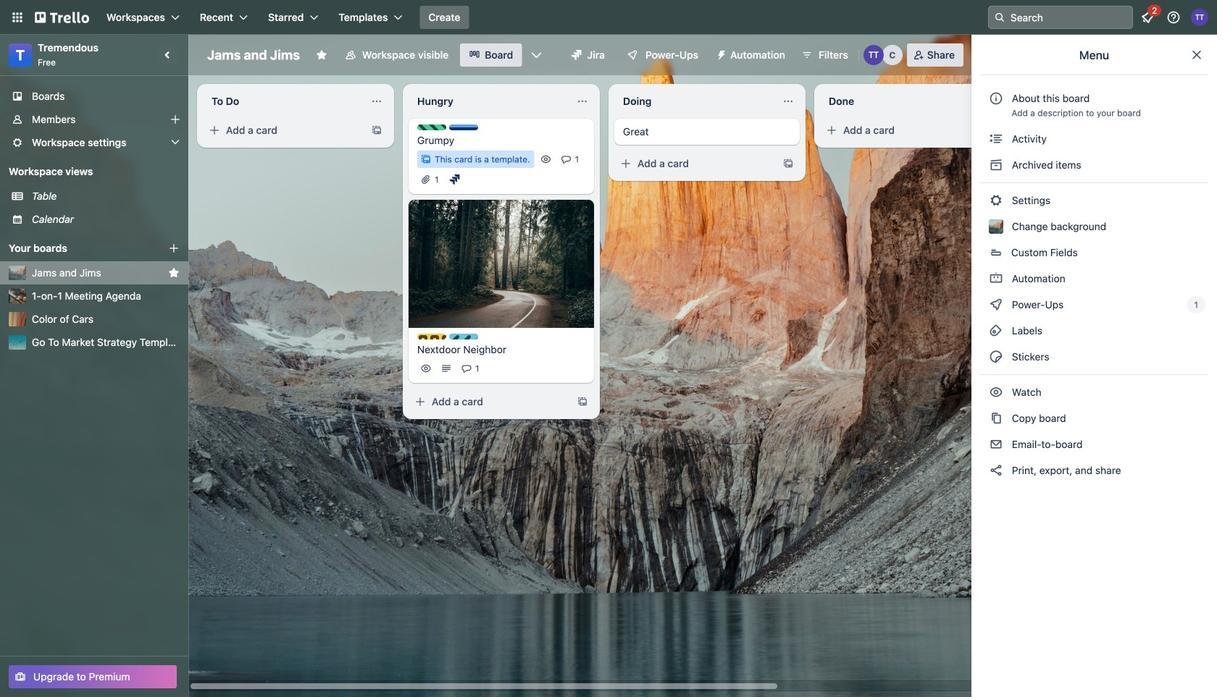Task type: locate. For each thing, give the bounding box(es) containing it.
your boards with 4 items element
[[9, 240, 146, 257]]

0 vertical spatial create from template… image
[[371, 125, 383, 136]]

chestercheeetah (chestercheeetah) image
[[883, 45, 903, 65]]

starred icon image
[[168, 267, 180, 279]]

terry turtle (terryturtle) image
[[864, 45, 884, 65]]

add board image
[[168, 243, 180, 254]]

workspace navigation collapse icon image
[[158, 45, 178, 65]]

Search field
[[1006, 7, 1133, 28]]

primary element
[[0, 0, 1218, 35]]

color: sky, title: "flying cars" element
[[449, 334, 478, 340]]

None text field
[[409, 90, 571, 113]]

sm image
[[710, 43, 731, 64], [989, 132, 1004, 146], [989, 272, 1004, 286], [989, 324, 1004, 338], [989, 438, 1004, 452]]

star or unstar board image
[[316, 49, 327, 61]]

sm image
[[989, 158, 1004, 172], [448, 172, 462, 187], [989, 194, 1004, 208], [989, 298, 1004, 312], [989, 350, 1004, 365], [989, 386, 1004, 400], [989, 412, 1004, 426], [989, 464, 1004, 478]]

color: yellow, title: none image
[[417, 334, 446, 340]]

None text field
[[203, 90, 365, 113], [615, 90, 777, 113], [820, 90, 983, 113], [203, 90, 365, 113], [615, 90, 777, 113], [820, 90, 983, 113]]

open information menu image
[[1167, 10, 1181, 25]]

0 horizontal spatial create from template… image
[[371, 125, 383, 136]]

create from template… image
[[371, 125, 383, 136], [577, 396, 588, 408]]

1 vertical spatial create from template… image
[[577, 396, 588, 408]]



Task type: vqa. For each thing, say whether or not it's contained in the screenshot.
with in the BUTTON
no



Task type: describe. For each thing, give the bounding box(es) containing it.
create from template… image
[[783, 158, 794, 170]]

2 notifications image
[[1139, 9, 1157, 26]]

Board name text field
[[200, 43, 307, 67]]

color: blue, title: none image
[[449, 125, 478, 130]]

1 horizontal spatial create from template… image
[[577, 396, 588, 408]]

jira icon image
[[572, 50, 582, 60]]

terry turtle (terryturtle) image
[[1191, 9, 1209, 26]]

customize views image
[[529, 48, 544, 62]]

search image
[[994, 12, 1006, 23]]

back to home image
[[35, 6, 89, 29]]

color: green, title: none image
[[417, 125, 446, 130]]



